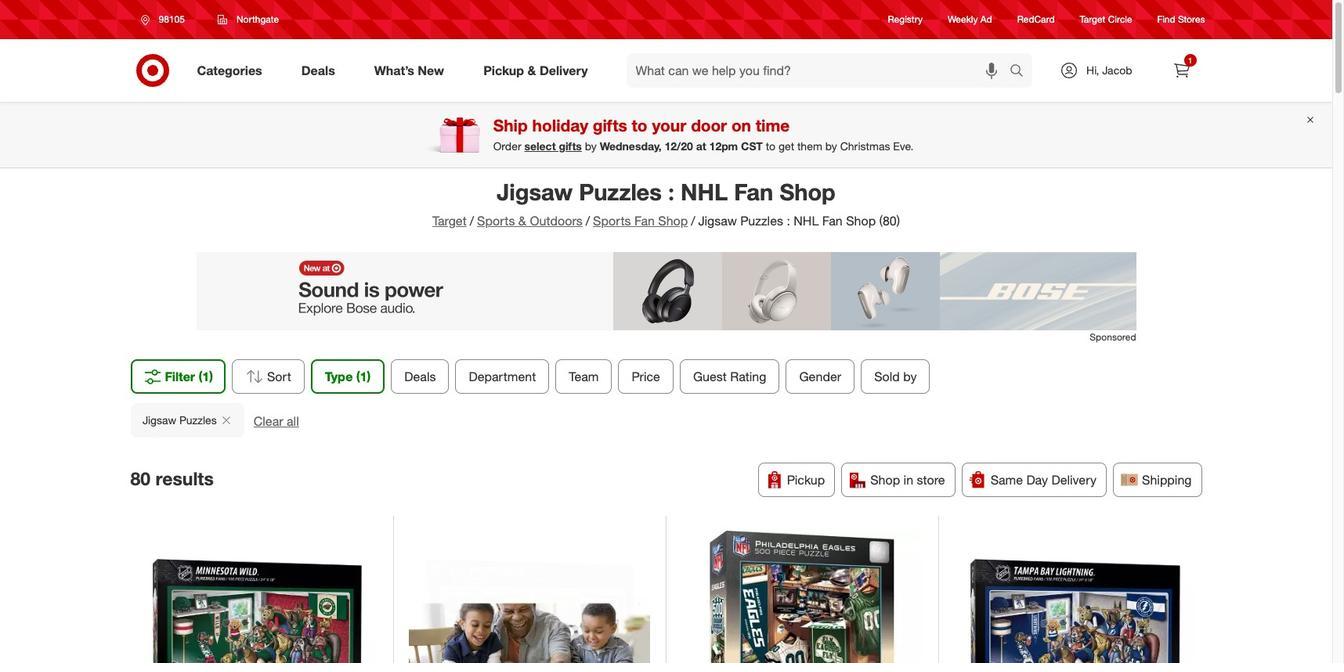 Task type: vqa. For each thing, say whether or not it's contained in the screenshot.
Team
yes



Task type: describe. For each thing, give the bounding box(es) containing it.
target inside jigsaw puzzles : nhl fan shop target / sports & outdoors / sports fan shop / jigsaw puzzles : nhl fan shop (80)
[[433, 213, 467, 229]]

80 results
[[130, 468, 214, 490]]

holiday
[[533, 115, 589, 136]]

jigsaw puzzles : nhl fan shop target / sports & outdoors / sports fan shop / jigsaw puzzles : nhl fan shop (80)
[[433, 178, 901, 229]]

target circle link
[[1080, 13, 1133, 26]]

0 horizontal spatial nhl
[[681, 178, 728, 206]]

store
[[917, 473, 946, 488]]

1 vertical spatial to
[[766, 139, 776, 153]]

christmas
[[841, 139, 891, 153]]

jigsaw for jigsaw puzzles
[[142, 414, 176, 427]]

registry
[[888, 14, 923, 25]]

ship holiday gifts to your door on time order select gifts by wednesday, 12/20 at 12pm cst to get them by christmas eve.
[[494, 115, 914, 153]]

circle
[[1109, 14, 1133, 25]]

1 horizontal spatial by
[[826, 139, 838, 153]]

deals for deals "link"
[[302, 62, 335, 78]]

categories link
[[184, 53, 282, 88]]

what's new link
[[361, 53, 464, 88]]

department button
[[456, 360, 550, 394]]

them
[[798, 139, 823, 153]]

day
[[1027, 473, 1049, 488]]

sort button
[[232, 360, 305, 394]]

(1) for type (1)
[[356, 369, 371, 385]]

guest rating
[[694, 369, 767, 385]]

jigsaw puzzles
[[142, 414, 217, 427]]

target link
[[433, 213, 467, 229]]

delivery for same day delivery
[[1052, 473, 1097, 488]]

1
[[1189, 56, 1193, 65]]

find stores
[[1158, 14, 1206, 25]]

what's new
[[374, 62, 445, 78]]

gender
[[800, 369, 842, 385]]

98105 button
[[130, 5, 201, 34]]

(80)
[[880, 213, 901, 229]]

shop left (80)
[[847, 213, 876, 229]]

type (1)
[[325, 369, 371, 385]]

1 vertical spatial nhl
[[794, 213, 819, 229]]

1 vertical spatial :
[[787, 213, 791, 229]]

sold
[[875, 369, 900, 385]]

clear
[[253, 414, 283, 430]]

hi, jacob
[[1087, 63, 1133, 77]]

weekly
[[948, 14, 979, 25]]

jigsaw puzzles button
[[130, 404, 244, 438]]

3 / from the left
[[692, 213, 696, 229]]

cst
[[742, 139, 763, 153]]

all
[[286, 414, 299, 430]]

team button
[[556, 360, 612, 394]]

pickup for pickup & delivery
[[484, 62, 524, 78]]

shipping button
[[1114, 463, 1203, 498]]

northgate button
[[208, 5, 289, 34]]

filter (1)
[[165, 369, 213, 385]]

deals link
[[288, 53, 355, 88]]

0 horizontal spatial to
[[632, 115, 648, 136]]

deals button
[[391, 360, 449, 394]]

department
[[469, 369, 536, 385]]

sold by
[[875, 369, 917, 385]]

jacob
[[1103, 63, 1133, 77]]

1 sports from the left
[[477, 213, 515, 229]]

find
[[1158, 14, 1176, 25]]

80
[[130, 468, 151, 490]]

1 vertical spatial puzzles
[[741, 213, 784, 229]]

type
[[325, 369, 353, 385]]

1 link
[[1165, 53, 1200, 88]]

2 sports from the left
[[593, 213, 631, 229]]

What can we help you find? suggestions appear below search field
[[627, 53, 1014, 88]]

on
[[732, 115, 752, 136]]

search
[[1003, 64, 1041, 80]]

search button
[[1003, 53, 1041, 91]]

redcard link
[[1018, 13, 1055, 26]]

select
[[525, 139, 556, 153]]

jigsaw for jigsaw puzzles : nhl fan shop target / sports & outdoors / sports fan shop / jigsaw puzzles : nhl fan shop (80)
[[497, 178, 573, 206]]

12pm
[[710, 139, 738, 153]]

new
[[418, 62, 445, 78]]

eve.
[[894, 139, 914, 153]]

order
[[494, 139, 522, 153]]

12/20
[[665, 139, 694, 153]]

0 horizontal spatial by
[[585, 139, 597, 153]]

price
[[632, 369, 661, 385]]

by inside 'button'
[[904, 369, 917, 385]]

same day delivery
[[991, 473, 1097, 488]]

gender button
[[786, 360, 855, 394]]

rating
[[731, 369, 767, 385]]

pickup & delivery
[[484, 62, 588, 78]]

sports fan shop link
[[593, 213, 688, 229]]

clear all
[[253, 414, 299, 430]]

get
[[779, 139, 795, 153]]



Task type: locate. For each thing, give the bounding box(es) containing it.
0 vertical spatial gifts
[[593, 115, 628, 136]]

deals
[[302, 62, 335, 78], [405, 369, 436, 385]]

0 horizontal spatial fan
[[635, 213, 655, 229]]

1 vertical spatial deals
[[405, 369, 436, 385]]

door
[[691, 115, 728, 136]]

delivery for pickup & delivery
[[540, 62, 588, 78]]

shop
[[780, 178, 836, 206], [659, 213, 688, 229], [847, 213, 876, 229], [871, 473, 901, 488]]

1 horizontal spatial :
[[787, 213, 791, 229]]

pickup & delivery link
[[470, 53, 608, 88]]

1 horizontal spatial /
[[586, 213, 590, 229]]

sports
[[477, 213, 515, 229], [593, 213, 631, 229]]

/
[[470, 213, 474, 229], [586, 213, 590, 229], [692, 213, 696, 229]]

jigsaw up sports & outdoors link
[[497, 178, 573, 206]]

sponsored
[[1090, 331, 1137, 343]]

0 vertical spatial deals
[[302, 62, 335, 78]]

nhl
[[681, 178, 728, 206], [794, 213, 819, 229]]

0 horizontal spatial (1)
[[199, 369, 213, 385]]

1 horizontal spatial pickup
[[788, 473, 826, 488]]

0 horizontal spatial target
[[433, 213, 467, 229]]

1 horizontal spatial gifts
[[593, 115, 628, 136]]

(1) for filter (1)
[[199, 369, 213, 385]]

sold by button
[[862, 360, 931, 394]]

delivery inside same day delivery button
[[1052, 473, 1097, 488]]

to left get
[[766, 139, 776, 153]]

puzzles down the cst
[[741, 213, 784, 229]]

guest
[[694, 369, 727, 385]]

1 vertical spatial jigsaw
[[699, 213, 737, 229]]

clear all button
[[253, 413, 299, 431]]

1 vertical spatial &
[[519, 213, 527, 229]]

1 horizontal spatial fan
[[735, 178, 774, 206]]

by down holiday
[[585, 139, 597, 153]]

stores
[[1179, 14, 1206, 25]]

find stores link
[[1158, 13, 1206, 26]]

0 horizontal spatial /
[[470, 213, 474, 229]]

deals inside "link"
[[302, 62, 335, 78]]

target
[[1080, 14, 1106, 25], [433, 213, 467, 229]]

nhl boston bruins 500pc purebred puzzle image
[[409, 532, 651, 664], [409, 532, 651, 664]]

2 vertical spatial jigsaw
[[142, 414, 176, 427]]

1 vertical spatial gifts
[[559, 139, 582, 153]]

0 horizontal spatial &
[[519, 213, 527, 229]]

& inside jigsaw puzzles : nhl fan shop target / sports & outdoors / sports fan shop / jigsaw puzzles : nhl fan shop (80)
[[519, 213, 527, 229]]

1 horizontal spatial puzzles
[[579, 178, 662, 206]]

deals for deals button
[[405, 369, 436, 385]]

sports right target link
[[477, 213, 515, 229]]

1 horizontal spatial sports
[[593, 213, 631, 229]]

shop in store
[[871, 473, 946, 488]]

0 horizontal spatial pickup
[[484, 62, 524, 78]]

puzzles for jigsaw puzzles
[[179, 414, 217, 427]]

redcard
[[1018, 14, 1055, 25]]

shop up advertisement region
[[659, 213, 688, 229]]

0 horizontal spatial deals
[[302, 62, 335, 78]]

nhl down at
[[681, 178, 728, 206]]

: up sports fan shop link
[[668, 178, 675, 206]]

your
[[652, 115, 687, 136]]

0 horizontal spatial :
[[668, 178, 675, 206]]

delivery up holiday
[[540, 62, 588, 78]]

1 horizontal spatial delivery
[[1052, 473, 1097, 488]]

(1) inside button
[[199, 369, 213, 385]]

nhl tampa bay lightning 500pc purebred puzzle image
[[955, 532, 1197, 664], [955, 532, 1197, 664]]

jigsaw inside button
[[142, 414, 176, 427]]

delivery right day
[[1052, 473, 1097, 488]]

price button
[[619, 360, 674, 394]]

(1)
[[199, 369, 213, 385], [356, 369, 371, 385]]

fan
[[735, 178, 774, 206], [635, 213, 655, 229], [823, 213, 843, 229]]

0 horizontal spatial delivery
[[540, 62, 588, 78]]

/ right sports fan shop link
[[692, 213, 696, 229]]

2 vertical spatial puzzles
[[179, 414, 217, 427]]

fan up advertisement region
[[635, 213, 655, 229]]

sort
[[267, 369, 291, 385]]

wednesday,
[[600, 139, 662, 153]]

0 horizontal spatial jigsaw
[[142, 414, 176, 427]]

deals inside button
[[405, 369, 436, 385]]

gifts
[[593, 115, 628, 136], [559, 139, 582, 153]]

hi,
[[1087, 63, 1100, 77]]

registry link
[[888, 13, 923, 26]]

weekly ad
[[948, 14, 993, 25]]

0 vertical spatial puzzles
[[579, 178, 662, 206]]

0 vertical spatial nhl
[[681, 178, 728, 206]]

2 horizontal spatial /
[[692, 213, 696, 229]]

sports right outdoors
[[593, 213, 631, 229]]

2 / from the left
[[586, 213, 590, 229]]

ship
[[494, 115, 528, 136]]

team
[[569, 369, 599, 385]]

filter (1) button
[[130, 360, 226, 394]]

1 (1) from the left
[[199, 369, 213, 385]]

0 horizontal spatial sports
[[477, 213, 515, 229]]

1 / from the left
[[470, 213, 474, 229]]

masterpieces 500 piece puzzle - philadelphia eagles locker room - 15"x21" image
[[682, 532, 923, 664], [682, 532, 923, 664]]

1 horizontal spatial nhl
[[794, 213, 819, 229]]

pickup
[[484, 62, 524, 78], [788, 473, 826, 488]]

/ right outdoors
[[586, 213, 590, 229]]

what's
[[374, 62, 415, 78]]

0 vertical spatial jigsaw
[[497, 178, 573, 206]]

time
[[756, 115, 790, 136]]

pickup button
[[759, 463, 836, 498]]

1 horizontal spatial target
[[1080, 14, 1106, 25]]

filter
[[165, 369, 195, 385]]

0 vertical spatial to
[[632, 115, 648, 136]]

puzzles for jigsaw puzzles : nhl fan shop target / sports & outdoors / sports fan shop / jigsaw puzzles : nhl fan shop (80)
[[579, 178, 662, 206]]

shop in store button
[[842, 463, 956, 498]]

0 horizontal spatial puzzles
[[179, 414, 217, 427]]

shop left 'in'
[[871, 473, 901, 488]]

by right sold
[[904, 369, 917, 385]]

0 horizontal spatial gifts
[[559, 139, 582, 153]]

at
[[697, 139, 707, 153]]

deals left what's
[[302, 62, 335, 78]]

gifts down holiday
[[559, 139, 582, 153]]

2 horizontal spatial jigsaw
[[699, 213, 737, 229]]

&
[[528, 62, 536, 78], [519, 213, 527, 229]]

fan down the cst
[[735, 178, 774, 206]]

gifts up 'wednesday,'
[[593, 115, 628, 136]]

target circle
[[1080, 14, 1133, 25]]

0 vertical spatial target
[[1080, 14, 1106, 25]]

pickup inside button
[[788, 473, 826, 488]]

(1) right type
[[356, 369, 371, 385]]

2 horizontal spatial fan
[[823, 213, 843, 229]]

2 (1) from the left
[[356, 369, 371, 385]]

:
[[668, 178, 675, 206], [787, 213, 791, 229]]

shop inside button
[[871, 473, 901, 488]]

1 horizontal spatial &
[[528, 62, 536, 78]]

outdoors
[[530, 213, 583, 229]]

0 vertical spatial :
[[668, 178, 675, 206]]

same day delivery button
[[962, 463, 1108, 498]]

1 horizontal spatial jigsaw
[[497, 178, 573, 206]]

puzzles
[[579, 178, 662, 206], [741, 213, 784, 229], [179, 414, 217, 427]]

/ right target link
[[470, 213, 474, 229]]

98105
[[159, 13, 185, 25]]

1 vertical spatial target
[[433, 213, 467, 229]]

2 horizontal spatial puzzles
[[741, 213, 784, 229]]

by right them
[[826, 139, 838, 153]]

puzzles inside button
[[179, 414, 217, 427]]

1 horizontal spatial (1)
[[356, 369, 371, 385]]

shipping
[[1143, 473, 1193, 488]]

to up 'wednesday,'
[[632, 115, 648, 136]]

results
[[156, 468, 214, 490]]

2 horizontal spatial by
[[904, 369, 917, 385]]

sports & outdoors link
[[477, 213, 583, 229]]

jigsaw down 12pm
[[699, 213, 737, 229]]

jigsaw down filter (1) button
[[142, 414, 176, 427]]

1 horizontal spatial to
[[766, 139, 776, 153]]

in
[[904, 473, 914, 488]]

1 vertical spatial delivery
[[1052, 473, 1097, 488]]

puzzles down filter (1)
[[179, 414, 217, 427]]

guest rating button
[[680, 360, 780, 394]]

puzzles up sports fan shop link
[[579, 178, 662, 206]]

ad
[[981, 14, 993, 25]]

0 vertical spatial &
[[528, 62, 536, 78]]

& left outdoors
[[519, 213, 527, 229]]

weekly ad link
[[948, 13, 993, 26]]

nhl down them
[[794, 213, 819, 229]]

northgate
[[237, 13, 279, 25]]

shop down them
[[780, 178, 836, 206]]

pickup for pickup
[[788, 473, 826, 488]]

1 vertical spatial pickup
[[788, 473, 826, 488]]

fan left (80)
[[823, 213, 843, 229]]

1 horizontal spatial deals
[[405, 369, 436, 385]]

nhl minnesota wild 500pc purebred puzzle image
[[136, 532, 378, 664], [136, 532, 378, 664]]

& up ship
[[528, 62, 536, 78]]

delivery inside the pickup & delivery link
[[540, 62, 588, 78]]

: down get
[[787, 213, 791, 229]]

0 vertical spatial delivery
[[540, 62, 588, 78]]

categories
[[197, 62, 262, 78]]

advertisement region
[[196, 252, 1137, 331]]

deals right type (1)
[[405, 369, 436, 385]]

(1) right filter
[[199, 369, 213, 385]]

0 vertical spatial pickup
[[484, 62, 524, 78]]



